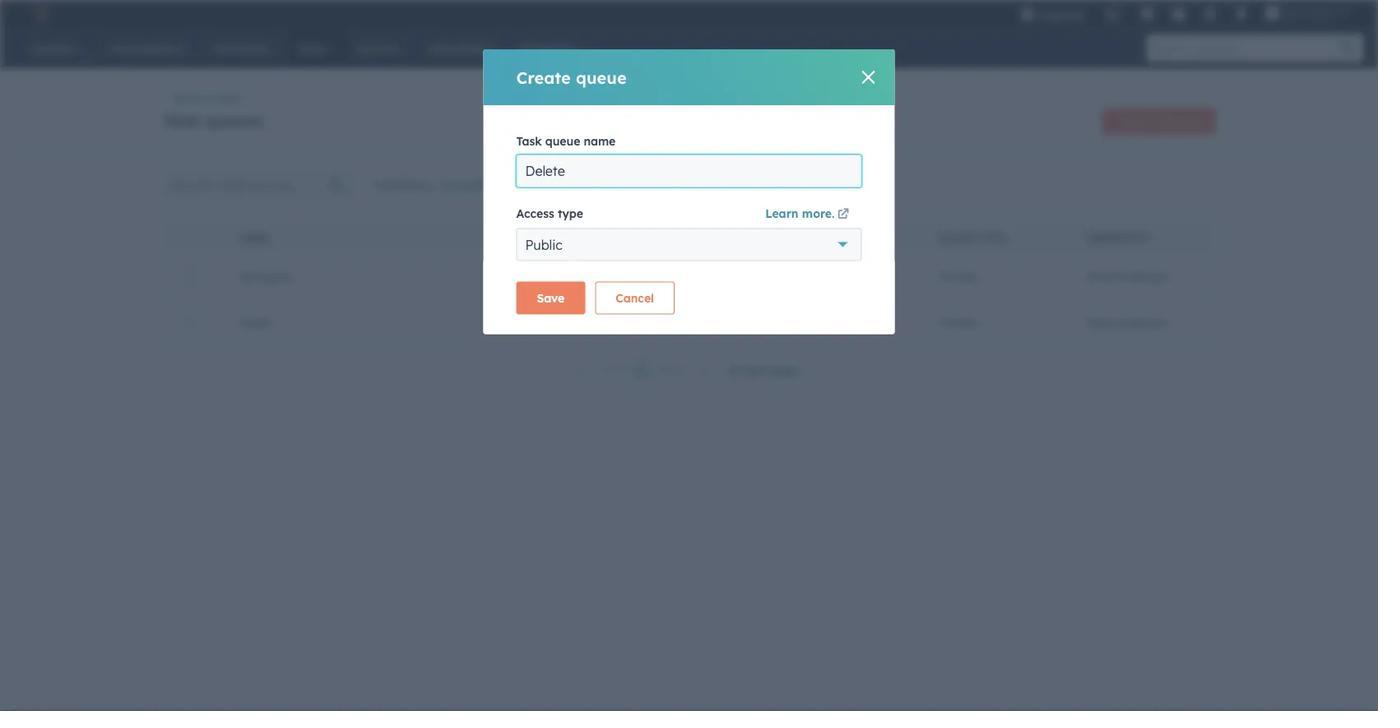 Task type: vqa. For each thing, say whether or not it's contained in the screenshot.
Garebear Orlando icon
no



Task type: describe. For each thing, give the bounding box(es) containing it.
search image
[[1341, 41, 1356, 56]]

task queues
[[163, 110, 264, 131]]

marketplaces button
[[1131, 0, 1165, 26]]

close image
[[862, 71, 875, 84]]

task queues banner
[[163, 103, 1216, 134]]

hubspot image
[[30, 3, 49, 23]]

save button
[[516, 282, 585, 315]]

cancel button
[[595, 282, 675, 315]]

create task queue
[[1117, 115, 1202, 127]]

upgrade
[[1038, 8, 1085, 21]]

create for create queue
[[516, 67, 571, 88]]

per
[[745, 363, 765, 378]]

hubspot link
[[20, 3, 62, 23]]

25 per page button
[[729, 359, 809, 382]]

1 horizontal spatial access
[[939, 232, 978, 244]]

next
[[656, 364, 683, 378]]

page
[[768, 363, 798, 378]]

search button
[[1332, 35, 1364, 63]]

1 link opens in a new window image from the top
[[838, 205, 849, 225]]

Search task queues search field
[[163, 168, 357, 201]]

1 vertical spatial access type
[[939, 232, 1006, 244]]

anyone button
[[442, 173, 497, 196]]

learn more.
[[766, 207, 835, 221]]

0 vertical spatial access
[[516, 207, 555, 221]]

menu containing self made
[[1010, 0, 1359, 33]]

1 button
[[633, 360, 650, 381]]

task queue name
[[516, 134, 616, 149]]

notifications button
[[1228, 0, 1256, 26]]

help button
[[1165, 0, 1193, 26]]

name
[[584, 134, 616, 149]]

calling icon button
[[1098, 2, 1126, 26]]

queue for create queue
[[576, 67, 627, 88]]

by:
[[420, 177, 436, 192]]

pagination navigation
[[570, 360, 719, 382]]

2 link opens in a new window image from the top
[[838, 209, 849, 221]]

to
[[203, 92, 213, 104]]

queue inside banner
[[1173, 115, 1202, 127]]

ruby for notes
[[1087, 316, 1115, 331]]

created by
[[1087, 232, 1149, 244]]

made
[[1306, 6, 1334, 20]]

created by:
[[373, 177, 436, 192]]

get paper
[[239, 270, 294, 284]]

prev button
[[570, 360, 633, 382]]



Task type: locate. For each thing, give the bounding box(es) containing it.
0 vertical spatial ruby
[[1087, 270, 1115, 284]]

1 vertical spatial anderson
[[1118, 316, 1169, 331]]

task down back
[[163, 110, 200, 131]]

1 ruby anderson from the top
[[1087, 270, 1169, 284]]

1 horizontal spatial task
[[516, 134, 542, 149]]

save
[[537, 291, 565, 305]]

25
[[729, 363, 742, 378]]

create
[[516, 67, 571, 88], [1117, 115, 1148, 127]]

2 private from the top
[[939, 316, 977, 331]]

link opens in a new window image
[[838, 205, 849, 225], [838, 209, 849, 221]]

0 vertical spatial queue
[[576, 67, 627, 88]]

0 horizontal spatial created
[[373, 177, 417, 192]]

1
[[638, 363, 645, 378]]

learn
[[766, 207, 799, 221]]

create up 'task queue name'
[[516, 67, 571, 88]]

25 per page
[[729, 363, 798, 378]]

0 horizontal spatial access
[[516, 207, 555, 221]]

0 vertical spatial type
[[558, 207, 583, 221]]

notes
[[239, 316, 271, 331]]

type
[[558, 207, 583, 221], [981, 232, 1006, 244]]

private for notes
[[939, 316, 977, 331]]

created for created by:
[[373, 177, 417, 192]]

settings link
[[1193, 0, 1228, 26]]

task
[[1151, 115, 1171, 127]]

1 private from the top
[[939, 270, 977, 284]]

menu
[[1010, 0, 1359, 33]]

prev
[[601, 364, 627, 378]]

queue right task
[[1173, 115, 1202, 127]]

ruby anderson
[[1087, 270, 1169, 284], [1087, 316, 1169, 331]]

Search HubSpot search field
[[1147, 35, 1349, 63]]

0 horizontal spatial task
[[163, 110, 200, 131]]

2 ruby from the top
[[1087, 316, 1115, 331]]

task for task queue name
[[516, 134, 542, 149]]

self
[[1284, 6, 1303, 20]]

notifications image
[[1234, 7, 1249, 22]]

name
[[239, 232, 269, 244]]

private
[[939, 270, 977, 284], [939, 316, 977, 331]]

1 vertical spatial access
[[939, 232, 978, 244]]

create task queue link
[[1103, 108, 1216, 134]]

1 vertical spatial task
[[516, 134, 542, 149]]

1 vertical spatial ruby anderson
[[1087, 316, 1169, 331]]

ruby anderson image
[[1266, 6, 1280, 21]]

task
[[163, 110, 200, 131], [516, 134, 542, 149]]

0 vertical spatial anderson
[[1118, 270, 1169, 284]]

cancel
[[616, 291, 654, 305]]

by
[[1136, 232, 1149, 244]]

self made
[[1284, 6, 1334, 20]]

anyone
[[442, 177, 485, 192]]

task left name
[[516, 134, 542, 149]]

access type
[[516, 207, 583, 221], [939, 232, 1006, 244]]

0 vertical spatial create
[[516, 67, 571, 88]]

create inside create task queue link
[[1117, 115, 1148, 127]]

task for task queues
[[163, 110, 200, 131]]

create for create task queue
[[1117, 115, 1148, 127]]

tasks
[[216, 92, 242, 104]]

queue left name
[[545, 134, 581, 149]]

self made button
[[1256, 0, 1359, 26]]

queue
[[576, 67, 627, 88], [1173, 115, 1202, 127], [545, 134, 581, 149]]

0 horizontal spatial create
[[516, 67, 571, 88]]

1 horizontal spatial created
[[1087, 232, 1133, 244]]

anderson for get paper
[[1118, 270, 1169, 284]]

2 anderson from the top
[[1118, 316, 1169, 331]]

0 vertical spatial task
[[163, 110, 200, 131]]

1 anderson from the top
[[1118, 270, 1169, 284]]

upgrade image
[[1020, 7, 1035, 22]]

get
[[239, 270, 259, 284]]

public button
[[516, 228, 862, 261]]

1 vertical spatial ruby
[[1087, 316, 1115, 331]]

queues
[[205, 110, 264, 131]]

back to tasks
[[175, 92, 242, 104]]

private for get paper
[[939, 270, 977, 284]]

1 horizontal spatial type
[[981, 232, 1006, 244]]

ruby anderson for notes
[[1087, 316, 1169, 331]]

0 horizontal spatial type
[[558, 207, 583, 221]]

1 vertical spatial created
[[1087, 232, 1133, 244]]

1 vertical spatial create
[[1117, 115, 1148, 127]]

created left by:
[[373, 177, 417, 192]]

back to tasks link
[[163, 92, 242, 104]]

queue for task queue name
[[545, 134, 581, 149]]

created
[[373, 177, 417, 192], [1087, 232, 1133, 244]]

anderson
[[1118, 270, 1169, 284], [1118, 316, 1169, 331]]

0 horizontal spatial access type
[[516, 207, 583, 221]]

created for created by
[[1087, 232, 1133, 244]]

task inside the task queues banner
[[163, 110, 200, 131]]

Task queue name text field
[[516, 155, 862, 188]]

1 vertical spatial private
[[939, 316, 977, 331]]

ruby for get paper
[[1087, 270, 1115, 284]]

0 vertical spatial created
[[373, 177, 417, 192]]

calling icon image
[[1105, 8, 1120, 23]]

2 ruby anderson from the top
[[1087, 316, 1169, 331]]

0 vertical spatial access type
[[516, 207, 583, 221]]

create left task
[[1117, 115, 1148, 127]]

1 horizontal spatial create
[[1117, 115, 1148, 127]]

1 vertical spatial type
[[981, 232, 1006, 244]]

anderson for notes
[[1118, 316, 1169, 331]]

paper
[[262, 270, 294, 284]]

learn more. link
[[766, 204, 852, 225]]

marketplaces image
[[1140, 7, 1155, 22]]

settings image
[[1203, 7, 1218, 22]]

created left by
[[1087, 232, 1133, 244]]

2 vertical spatial queue
[[545, 134, 581, 149]]

next button
[[650, 360, 719, 382]]

1 ruby from the top
[[1087, 270, 1115, 284]]

more.
[[802, 207, 835, 221]]

help image
[[1172, 7, 1187, 22]]

ruby
[[1087, 270, 1115, 284], [1087, 316, 1115, 331]]

back
[[175, 92, 200, 104]]

ruby anderson for get paper
[[1087, 270, 1169, 284]]

0 vertical spatial private
[[939, 270, 977, 284]]

public
[[525, 237, 563, 253]]

access
[[516, 207, 555, 221], [939, 232, 978, 244]]

queue up name
[[576, 67, 627, 88]]

create queue
[[516, 67, 627, 88]]

1 horizontal spatial access type
[[939, 232, 1006, 244]]

1 vertical spatial queue
[[1173, 115, 1202, 127]]

0 vertical spatial ruby anderson
[[1087, 270, 1169, 284]]



